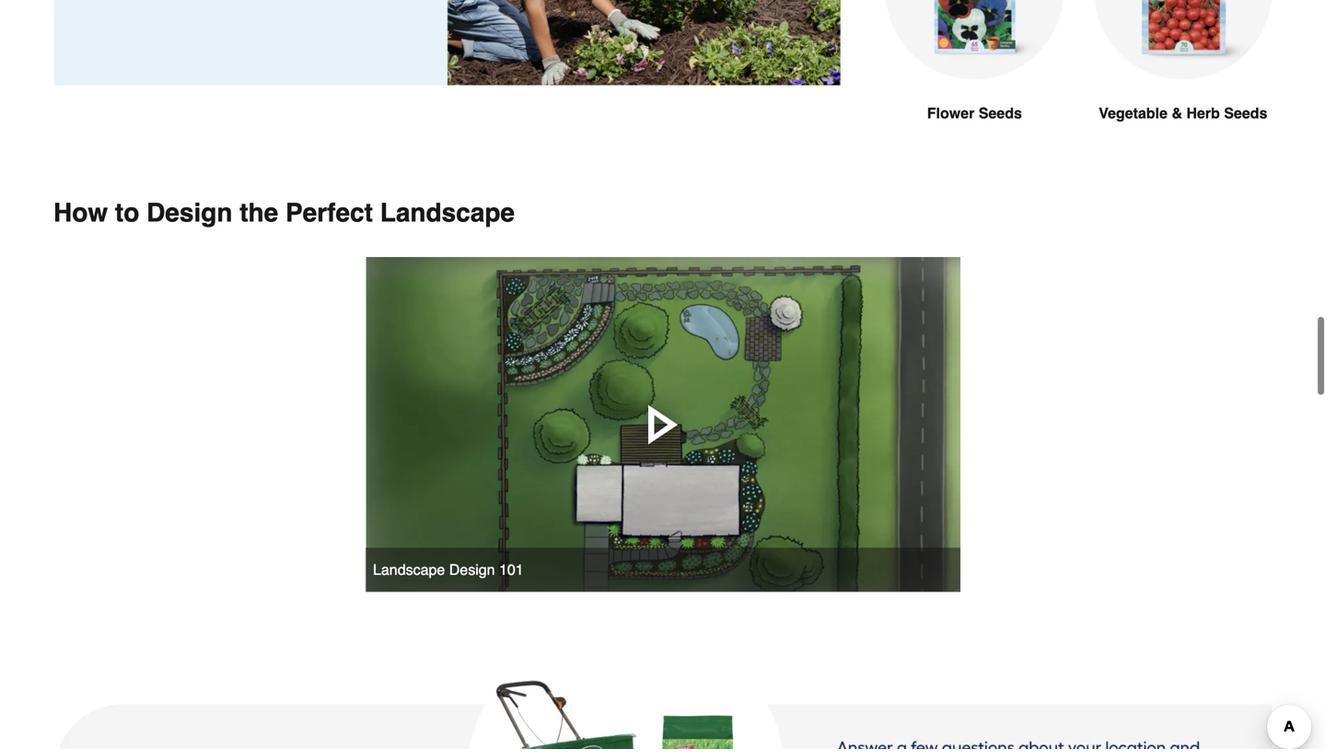 Task type: locate. For each thing, give the bounding box(es) containing it.
flower
[[928, 105, 975, 122]]

herb
[[1187, 105, 1221, 122]]

vegetable & herb seeds
[[1099, 105, 1268, 122]]

flower seeds
[[928, 105, 1023, 122]]

1 vertical spatial design
[[449, 561, 495, 578]]

1 horizontal spatial design
[[449, 561, 495, 578]]

design right to
[[147, 198, 233, 228]]

1 horizontal spatial seeds
[[1225, 105, 1268, 122]]

design
[[147, 198, 233, 228], [449, 561, 495, 578]]

seeds right flower
[[979, 105, 1023, 122]]

how to design the perfect landscape
[[53, 198, 515, 228]]

0 vertical spatial design
[[147, 198, 233, 228]]

0 horizontal spatial design
[[147, 198, 233, 228]]

design left 101
[[449, 561, 495, 578]]

lawn-care subscriptions. answer a few questions and get a customized kit to keep your grass healthy. image
[[53, 677, 1273, 749]]

seeds
[[979, 105, 1023, 122], [1225, 105, 1268, 122]]

0 horizontal spatial seeds
[[979, 105, 1023, 122]]

0 vertical spatial landscape
[[380, 198, 515, 228]]

1 vertical spatial landscape
[[373, 561, 445, 578]]

seeds right herb
[[1225, 105, 1268, 122]]

how
[[53, 198, 108, 228]]

vegetable
[[1099, 105, 1168, 122]]

landscape design 101 button
[[366, 257, 961, 592]]

landscape
[[380, 198, 515, 228], [373, 561, 445, 578]]

vegetable & herb seeds link
[[1094, 0, 1273, 169]]

perfect
[[286, 198, 373, 228]]

a video about how to design your lawn's landscaping. image
[[366, 257, 961, 592]]



Task type: vqa. For each thing, say whether or not it's contained in the screenshot.
the right Design
yes



Task type: describe. For each thing, give the bounding box(es) containing it.
2 seeds from the left
[[1225, 105, 1268, 122]]

a packet of ferry-morse pansy seeds. image
[[886, 0, 1065, 80]]

1 seeds from the left
[[979, 105, 1023, 122]]

flower seeds link
[[886, 0, 1065, 169]]

a packet of ferry-morse tomato seeds. image
[[1094, 0, 1273, 80]]

101
[[499, 561, 524, 578]]

the
[[240, 198, 278, 228]]

&
[[1172, 105, 1183, 122]]

get your garden ready for spring with mulch, fertilizer, plants, seeds and more. image
[[53, 0, 841, 85]]

landscape inside button
[[373, 561, 445, 578]]

landscape design 101
[[373, 561, 524, 578]]

to
[[115, 198, 139, 228]]

design inside button
[[449, 561, 495, 578]]



